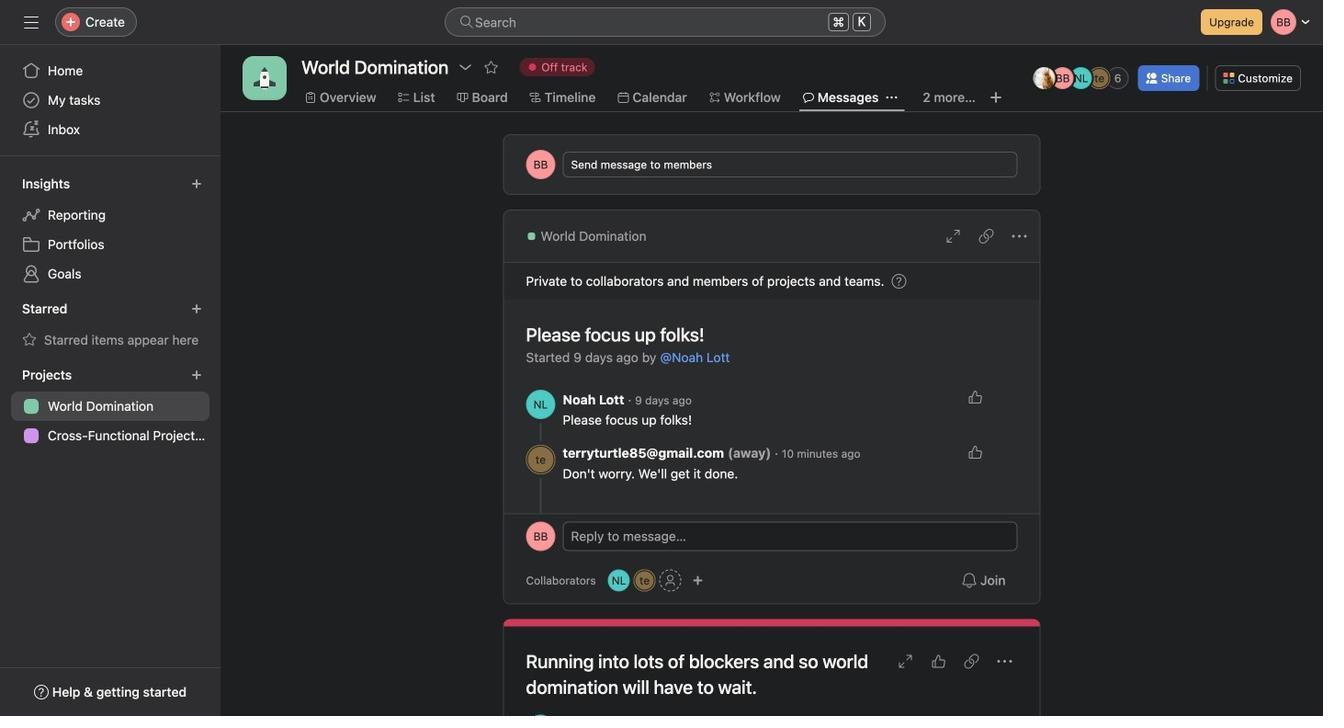 Task type: vqa. For each thing, say whether or not it's contained in the screenshot.
right Add or remove collaborators image
yes



Task type: locate. For each thing, give the bounding box(es) containing it.
new project or portfolio image
[[191, 370, 202, 381]]

copy link image
[[979, 229, 994, 244]]

0 vertical spatial 0 likes. click to like this message comment image
[[968, 390, 983, 404]]

add items to starred image
[[191, 303, 202, 314]]

None field
[[445, 7, 886, 37]]

2 open user profile image from the top
[[526, 522, 556, 551]]

0 likes. click to like this message comment image
[[968, 390, 983, 404], [968, 445, 983, 460]]

Search tasks, projects, and more text field
[[445, 7, 886, 37]]

new insights image
[[191, 178, 202, 189]]

show options image
[[458, 60, 473, 74]]

1 vertical spatial open user profile image
[[526, 522, 556, 551]]

2 0 likes. click to like this message comment image from the top
[[968, 445, 983, 460]]

open user profile image
[[526, 390, 556, 419], [526, 522, 556, 551]]

add or remove collaborators image
[[608, 569, 630, 592], [693, 575, 704, 586]]

full screen image
[[899, 654, 913, 669]]

0 vertical spatial open user profile image
[[526, 390, 556, 419]]

1 vertical spatial 0 likes. click to like this message comment image
[[968, 445, 983, 460]]

1 open user profile image from the top
[[526, 390, 556, 419]]



Task type: describe. For each thing, give the bounding box(es) containing it.
global element
[[0, 45, 221, 155]]

more actions image
[[1013, 229, 1027, 244]]

starred element
[[0, 292, 221, 359]]

copy link image
[[965, 654, 979, 669]]

rocket image
[[254, 67, 276, 89]]

1 horizontal spatial add or remove collaborators image
[[693, 575, 704, 586]]

tab actions image
[[886, 92, 897, 103]]

insights element
[[0, 167, 221, 292]]

0 likes. click to like this task image
[[932, 654, 946, 669]]

0 horizontal spatial add or remove collaborators image
[[608, 569, 630, 592]]

projects element
[[0, 359, 221, 454]]

add to starred image
[[484, 60, 498, 74]]

add tab image
[[989, 90, 1004, 105]]

hide sidebar image
[[24, 15, 39, 29]]

full screen image
[[946, 229, 961, 244]]

1 0 likes. click to like this message comment image from the top
[[968, 390, 983, 404]]



